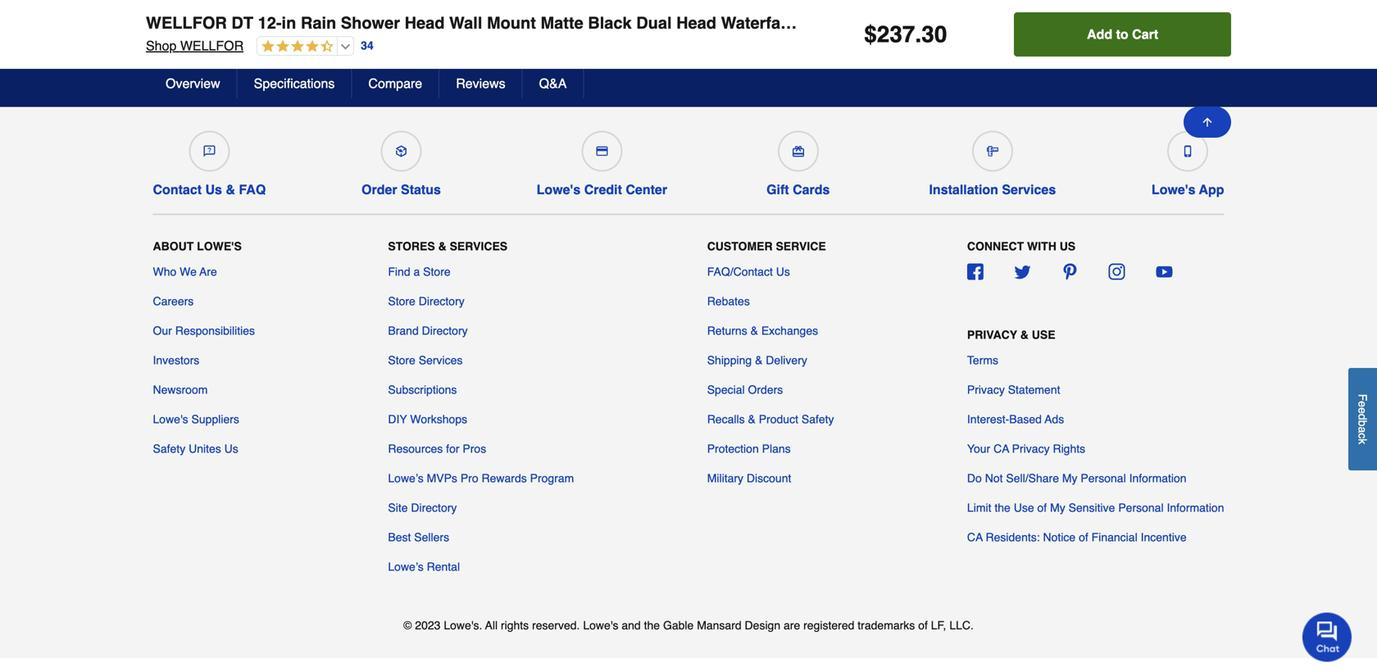 Task type: locate. For each thing, give the bounding box(es) containing it.
privacy inside privacy statement link
[[967, 383, 1005, 397]]

wellfor dt 12-in rain shower head wall mount matte black dual head waterfall built-in shower faucet system with 2-way diverter valve included
[[146, 14, 1307, 32]]

0 horizontal spatial of
[[918, 619, 928, 632]]

2 vertical spatial store
[[388, 354, 416, 367]]

cards
[[793, 182, 830, 197]]

0 vertical spatial use
[[1032, 328, 1056, 342]]

0 vertical spatial and
[[537, 43, 572, 66]]

suppliers
[[191, 413, 239, 426]]

privacy up terms link
[[967, 328, 1017, 342]]

incentive
[[1141, 531, 1187, 544]]

lowe's.
[[444, 619, 482, 632]]

rights
[[501, 619, 529, 632]]

1 vertical spatial lowe's
[[388, 560, 424, 574]]

use down sell/share
[[1014, 501, 1034, 515]]

overview
[[166, 76, 220, 91]]

for
[[446, 442, 460, 456]]

product
[[759, 413, 799, 426]]

q&a
[[539, 76, 567, 91]]

in
[[282, 14, 296, 32]]

head right dual
[[676, 14, 717, 32]]

lowe's left app
[[1152, 182, 1196, 197]]

privacy up sell/share
[[1012, 442, 1050, 456]]

2 horizontal spatial us
[[776, 265, 790, 278]]

0 vertical spatial a
[[414, 265, 420, 278]]

2 vertical spatial us
[[224, 442, 238, 456]]

e up d
[[1357, 401, 1370, 408]]

shower up "34"
[[341, 14, 400, 32]]

customer care image
[[204, 146, 215, 157]]

1 vertical spatial privacy
[[967, 383, 1005, 397]]

service
[[776, 240, 826, 253]]

0 vertical spatial services
[[1002, 182, 1056, 197]]

overview button
[[149, 69, 238, 98]]

& for returns & exchanges
[[751, 324, 758, 337]]

34
[[361, 39, 374, 52]]

directory
[[419, 295, 465, 308], [422, 324, 468, 337], [411, 501, 457, 515]]

instagram image
[[1109, 264, 1125, 280]]

orders
[[748, 383, 783, 397]]

and inside deals, inspiration and trends we've got ideas to share.
[[537, 43, 572, 66]]

services for store services
[[419, 354, 463, 367]]

discount
[[747, 472, 792, 485]]

order
[[362, 182, 397, 197]]

1 vertical spatial my
[[1050, 501, 1066, 515]]

store down brand
[[388, 354, 416, 367]]

services up find a store link
[[450, 240, 508, 253]]

investors
[[153, 354, 199, 367]]

services inside installation services link
[[1002, 182, 1056, 197]]

rental
[[427, 560, 460, 574]]

who we are link
[[153, 264, 217, 280]]

0 vertical spatial my
[[1062, 472, 1078, 485]]

1 horizontal spatial safety
[[802, 413, 834, 426]]

0 vertical spatial to
[[1116, 27, 1129, 42]]

newsroom
[[153, 383, 208, 397]]

safety right product
[[802, 413, 834, 426]]

my
[[1062, 472, 1078, 485], [1050, 501, 1066, 515]]

of
[[1038, 501, 1047, 515], [1079, 531, 1089, 544], [918, 619, 928, 632]]

directory down store directory link
[[422, 324, 468, 337]]

to inside button
[[1116, 27, 1129, 42]]

store directory link
[[388, 293, 465, 310]]

privacy
[[967, 328, 1017, 342], [967, 383, 1005, 397], [1012, 442, 1050, 456]]

privacy up interest-
[[967, 383, 1005, 397]]

terms link
[[967, 352, 999, 369]]

1 vertical spatial personal
[[1119, 501, 1164, 515]]

status
[[401, 182, 441, 197]]

to right add
[[1116, 27, 1129, 42]]

subscriptions
[[388, 383, 457, 397]]

find a store
[[388, 265, 451, 278]]

notice
[[1043, 531, 1076, 544]]

the left gable
[[644, 619, 660, 632]]

directory for site directory
[[411, 501, 457, 515]]

0 vertical spatial privacy
[[967, 328, 1017, 342]]

your
[[967, 442, 991, 456]]

a right find
[[414, 265, 420, 278]]

and left gable
[[622, 619, 641, 632]]

responsibilities
[[175, 324, 255, 337]]

ca down limit
[[967, 531, 983, 544]]

safety left unites
[[153, 442, 185, 456]]

credit card image
[[596, 146, 608, 157]]

0 vertical spatial directory
[[419, 295, 465, 308]]

& right recalls
[[748, 413, 756, 426]]

services for installation services
[[1002, 182, 1056, 197]]

0 horizontal spatial safety
[[153, 442, 185, 456]]

1 horizontal spatial head
[[676, 14, 717, 32]]

k
[[1357, 439, 1370, 445]]

credit
[[584, 182, 622, 197]]

1 vertical spatial ca
[[967, 531, 983, 544]]

my up notice
[[1050, 501, 1066, 515]]

shower left .
[[855, 14, 915, 32]]

dimensions image
[[987, 146, 998, 157]]

got
[[541, 67, 559, 80]]

1 vertical spatial and
[[622, 619, 641, 632]]

careers link
[[153, 293, 194, 310]]

2 vertical spatial privacy
[[1012, 442, 1050, 456]]

ca right your
[[994, 442, 1009, 456]]

lowe's app link
[[1152, 124, 1224, 198]]

center
[[626, 182, 667, 197]]

ca residents: notice of financial incentive link
[[967, 529, 1187, 546]]

0 horizontal spatial shower
[[341, 14, 400, 32]]

1 horizontal spatial to
[[1116, 27, 1129, 42]]

cart
[[1132, 27, 1159, 42]]

wellfor down dt
[[180, 38, 244, 53]]

1 horizontal spatial ca
[[994, 442, 1009, 456]]

1 e from the top
[[1357, 401, 1370, 408]]

1 vertical spatial directory
[[422, 324, 468, 337]]

of left lf,
[[918, 619, 928, 632]]

1 horizontal spatial shower
[[855, 14, 915, 32]]

interest-based ads link
[[967, 411, 1064, 428]]

brand directory
[[388, 324, 468, 337]]

1 vertical spatial safety
[[153, 442, 185, 456]]

privacy & use
[[967, 328, 1056, 342]]

protection plans
[[707, 442, 791, 456]]

resources for pros
[[388, 442, 486, 456]]

1 vertical spatial store
[[388, 295, 416, 308]]

store up brand
[[388, 295, 416, 308]]

1 vertical spatial a
[[1357, 427, 1370, 433]]

1 vertical spatial information
[[1167, 501, 1225, 515]]

interest-
[[967, 413, 1010, 426]]

services inside store services link
[[419, 354, 463, 367]]

a inside button
[[1357, 427, 1370, 433]]

2 shower from the left
[[855, 14, 915, 32]]

to inside deals, inspiration and trends we've got ideas to share.
[[594, 67, 605, 80]]

valve
[[1193, 14, 1235, 32]]

of right notice
[[1079, 531, 1089, 544]]

& for shipping & delivery
[[755, 354, 763, 367]]

2 horizontal spatial of
[[1079, 531, 1089, 544]]

specifications button
[[238, 69, 352, 98]]

0 horizontal spatial a
[[414, 265, 420, 278]]

are
[[200, 265, 217, 278]]

gift card image
[[793, 146, 804, 157]]

a up k
[[1357, 427, 1370, 433]]

0 vertical spatial personal
[[1081, 472, 1126, 485]]

connect with us
[[967, 240, 1076, 253]]

site directory
[[388, 501, 457, 515]]

wall
[[449, 14, 482, 32]]

mvps
[[427, 472, 457, 485]]

us
[[1060, 240, 1076, 253]]

services down brand directory
[[419, 354, 463, 367]]

directory up sellers
[[411, 501, 457, 515]]

and up got on the top of page
[[537, 43, 572, 66]]

contact us & faq
[[153, 182, 266, 197]]

0 horizontal spatial us
[[205, 182, 222, 197]]

installation services link
[[929, 124, 1056, 198]]

services up connect with us
[[1002, 182, 1056, 197]]

lowe's for lowe's mvps pro rewards program
[[388, 472, 424, 485]]

of down sell/share
[[1038, 501, 1047, 515]]

workshops
[[410, 413, 467, 426]]

1 horizontal spatial and
[[622, 619, 641, 632]]

f e e d b a c k
[[1357, 394, 1370, 445]]

1 vertical spatial the
[[644, 619, 660, 632]]

reviews button
[[440, 69, 523, 98]]

personal
[[1081, 472, 1126, 485], [1119, 501, 1164, 515]]

& right the returns on the right
[[751, 324, 758, 337]]

lowe's suppliers
[[153, 413, 239, 426]]

to down trends
[[594, 67, 605, 80]]

lowe's up site
[[388, 472, 424, 485]]

& up "statement" in the right bottom of the page
[[1021, 328, 1029, 342]]

0 vertical spatial us
[[205, 182, 222, 197]]

use for &
[[1032, 328, 1056, 342]]

30
[[922, 21, 947, 48]]

2 vertical spatial of
[[918, 619, 928, 632]]

us right unites
[[224, 442, 238, 456]]

1 vertical spatial to
[[594, 67, 605, 80]]

terms
[[967, 354, 999, 367]]

best
[[388, 531, 411, 544]]

& left faq
[[226, 182, 235, 197]]

store down 'stores & services'
[[423, 265, 451, 278]]

order status
[[362, 182, 441, 197]]

faq
[[239, 182, 266, 197]]

1 vertical spatial of
[[1079, 531, 1089, 544]]

my down rights
[[1062, 472, 1078, 485]]

0 horizontal spatial to
[[594, 67, 605, 80]]

newsroom link
[[153, 382, 208, 398]]

0 horizontal spatial and
[[537, 43, 572, 66]]

lowe's rental
[[388, 560, 460, 574]]

ca
[[994, 442, 1009, 456], [967, 531, 983, 544]]

e up b
[[1357, 408, 1370, 414]]

us down customer service
[[776, 265, 790, 278]]

0 vertical spatial safety
[[802, 413, 834, 426]]

1 horizontal spatial of
[[1038, 501, 1047, 515]]

us right contact
[[205, 182, 222, 197]]

the
[[995, 501, 1011, 515], [644, 619, 660, 632]]

compare
[[368, 76, 422, 91]]

1 vertical spatial use
[[1014, 501, 1034, 515]]

of for financial
[[1079, 531, 1089, 544]]

$
[[864, 21, 877, 48]]

0 vertical spatial information
[[1129, 472, 1187, 485]]

& left "delivery"
[[755, 354, 763, 367]]

military
[[707, 472, 744, 485]]

0 horizontal spatial head
[[405, 14, 445, 32]]

1 vertical spatial us
[[776, 265, 790, 278]]

0 vertical spatial the
[[995, 501, 1011, 515]]

2 lowe's from the top
[[388, 560, 424, 574]]

who we are
[[153, 265, 217, 278]]

0 vertical spatial of
[[1038, 501, 1047, 515]]

lowe's down the newsroom 'link'
[[153, 413, 188, 426]]

f
[[1357, 394, 1370, 401]]

site directory link
[[388, 500, 457, 516]]

head left wall
[[405, 14, 445, 32]]

2 vertical spatial directory
[[411, 501, 457, 515]]

lowe's down best
[[388, 560, 424, 574]]

1 horizontal spatial a
[[1357, 427, 1370, 433]]

privacy statement
[[967, 383, 1061, 397]]

directory up brand directory
[[419, 295, 465, 308]]

privacy for privacy statement
[[967, 383, 1005, 397]]

1 horizontal spatial us
[[224, 442, 238, 456]]

& for recalls & product safety
[[748, 413, 756, 426]]

0 vertical spatial lowe's
[[388, 472, 424, 485]]

personal up limit the use of my sensitive personal information link on the right of the page
[[1081, 472, 1126, 485]]

0 vertical spatial ca
[[994, 442, 1009, 456]]

pinterest image
[[1062, 264, 1078, 280]]

based
[[1010, 413, 1042, 426]]

safety
[[802, 413, 834, 426], [153, 442, 185, 456]]

diy workshops
[[388, 413, 467, 426]]

2 e from the top
[[1357, 408, 1370, 414]]

use up "statement" in the right bottom of the page
[[1032, 328, 1056, 342]]

resources for pros link
[[388, 441, 486, 457]]

installation
[[929, 182, 999, 197]]

wellfor up shop wellfor
[[146, 14, 227, 32]]

& right "stores"
[[438, 240, 447, 253]]

lowe's for lowe's app
[[1152, 182, 1196, 197]]

deals,
[[368, 43, 426, 66]]

personal up incentive
[[1119, 501, 1164, 515]]

the right limit
[[995, 501, 1011, 515]]

1 lowe's from the top
[[388, 472, 424, 485]]

2 vertical spatial services
[[419, 354, 463, 367]]

lowe's left credit
[[537, 182, 581, 197]]



Task type: describe. For each thing, give the bounding box(es) containing it.
mount
[[487, 14, 536, 32]]

compare button
[[352, 69, 440, 98]]

our
[[153, 324, 172, 337]]

use for the
[[1014, 501, 1034, 515]]

sellers
[[414, 531, 449, 544]]

lowe's app
[[1152, 182, 1224, 197]]

site
[[388, 501, 408, 515]]

we've
[[505, 67, 537, 80]]

store for services
[[388, 354, 416, 367]]

add to cart button
[[1014, 12, 1231, 57]]

directory for store directory
[[419, 295, 465, 308]]

of for my
[[1038, 501, 1047, 515]]

1 head from the left
[[405, 14, 445, 32]]

privacy for privacy & use
[[967, 328, 1017, 342]]

do not sell/share my personal information
[[967, 472, 1187, 485]]

f e e d b a c k button
[[1349, 368, 1377, 471]]

protection plans link
[[707, 441, 791, 457]]

subscriptions link
[[388, 382, 457, 398]]

store directory
[[388, 295, 465, 308]]

special
[[707, 383, 745, 397]]

chat invite button image
[[1303, 612, 1353, 662]]

lowe's for lowe's credit center
[[537, 182, 581, 197]]

about lowe's
[[153, 240, 242, 253]]

way
[[1091, 14, 1122, 32]]

us for faq/contact
[[776, 265, 790, 278]]

safety unites us
[[153, 442, 238, 456]]

interest-based ads
[[967, 413, 1064, 426]]

app
[[1199, 182, 1224, 197]]

llc.
[[950, 619, 974, 632]]

ca residents: notice of financial incentive
[[967, 531, 1187, 544]]

information inside do not sell/share my personal information link
[[1129, 472, 1187, 485]]

order status link
[[362, 124, 441, 198]]

directory for brand directory
[[422, 324, 468, 337]]

best sellers link
[[388, 529, 449, 546]]

lowe's for lowe's suppliers
[[153, 413, 188, 426]]

1 shower from the left
[[341, 14, 400, 32]]

plans
[[762, 442, 791, 456]]

brand directory link
[[388, 323, 468, 339]]

1 horizontal spatial the
[[995, 501, 1011, 515]]

shop
[[146, 38, 177, 53]]

limit
[[967, 501, 992, 515]]

us for contact
[[205, 182, 222, 197]]

youtube image
[[1156, 264, 1173, 280]]

connect
[[967, 240, 1024, 253]]

237
[[877, 21, 915, 48]]

lowe's rental link
[[388, 559, 460, 575]]

pickup image
[[396, 146, 407, 157]]

delivery
[[766, 354, 807, 367]]

mobile image
[[1182, 146, 1194, 157]]

protection
[[707, 442, 759, 456]]

black
[[588, 14, 632, 32]]

specifications
[[254, 76, 335, 91]]

4.4 stars image
[[258, 39, 334, 55]]

0 vertical spatial wellfor
[[146, 14, 227, 32]]

1 vertical spatial services
[[450, 240, 508, 253]]

sell/share
[[1006, 472, 1059, 485]]

reserved.
[[532, 619, 580, 632]]

information inside limit the use of my sensitive personal information link
[[1167, 501, 1225, 515]]

dual
[[636, 14, 672, 32]]

recalls
[[707, 413, 745, 426]]

facebook image
[[967, 264, 984, 280]]

military discount
[[707, 472, 792, 485]]

rain
[[301, 14, 336, 32]]

stores & services
[[388, 240, 508, 253]]

your ca privacy rights link
[[967, 441, 1086, 457]]

with
[[1039, 14, 1072, 32]]

registered
[[804, 619, 855, 632]]

limit the use of my sensitive personal information link
[[967, 500, 1225, 516]]

pro
[[461, 472, 479, 485]]

do
[[967, 472, 982, 485]]

twitter image
[[1015, 264, 1031, 280]]

our responsibilities link
[[153, 323, 255, 339]]

& for stores & services
[[438, 240, 447, 253]]

0 vertical spatial store
[[423, 265, 451, 278]]

diverter
[[1127, 14, 1189, 32]]

0 horizontal spatial ca
[[967, 531, 983, 544]]

store for directory
[[388, 295, 416, 308]]

design
[[745, 619, 781, 632]]

rewards
[[482, 472, 527, 485]]

shipping
[[707, 354, 752, 367]]

lowe's for lowe's rental
[[388, 560, 424, 574]]

1 vertical spatial wellfor
[[180, 38, 244, 53]]

limit the use of my sensitive personal information
[[967, 501, 1225, 515]]

find
[[388, 265, 410, 278]]

lowe's credit center link
[[537, 124, 667, 198]]

residents:
[[986, 531, 1040, 544]]

sign up form
[[662, 40, 1010, 84]]

& for privacy & use
[[1021, 328, 1029, 342]]

deals, inspiration and trends we've got ideas to share.
[[368, 43, 642, 80]]

recalls & product safety
[[707, 413, 834, 426]]

sensitive
[[1069, 501, 1115, 515]]

in
[[836, 14, 851, 32]]

lowe's up "are" on the left top
[[197, 240, 242, 253]]

safety unites us link
[[153, 441, 238, 457]]

shipping & delivery
[[707, 354, 807, 367]]

lowe's credit center
[[537, 182, 667, 197]]

shop wellfor
[[146, 38, 244, 53]]

sign
[[933, 54, 962, 69]]

gable
[[663, 619, 694, 632]]

0 horizontal spatial the
[[644, 619, 660, 632]]

mansard
[[697, 619, 742, 632]]

2 head from the left
[[676, 14, 717, 32]]

sign up
[[933, 54, 983, 69]]

lowe's right reserved.
[[583, 619, 619, 632]]

special orders link
[[707, 382, 783, 398]]

ads
[[1045, 413, 1064, 426]]

pros
[[463, 442, 486, 456]]

privacy inside "your ca privacy rights" link
[[1012, 442, 1050, 456]]

military discount link
[[707, 470, 792, 487]]

built-
[[794, 14, 836, 32]]

your ca privacy rights
[[967, 442, 1086, 456]]

installation services
[[929, 182, 1056, 197]]

privacy statement link
[[967, 382, 1061, 398]]

add
[[1087, 27, 1113, 42]]

arrow up image
[[1201, 116, 1214, 129]]

stores
[[388, 240, 435, 253]]

trademarks
[[858, 619, 915, 632]]

customer service
[[707, 240, 826, 253]]



Task type: vqa. For each thing, say whether or not it's contained in the screenshot.
Traditional related to Jennifer Taylor Home
no



